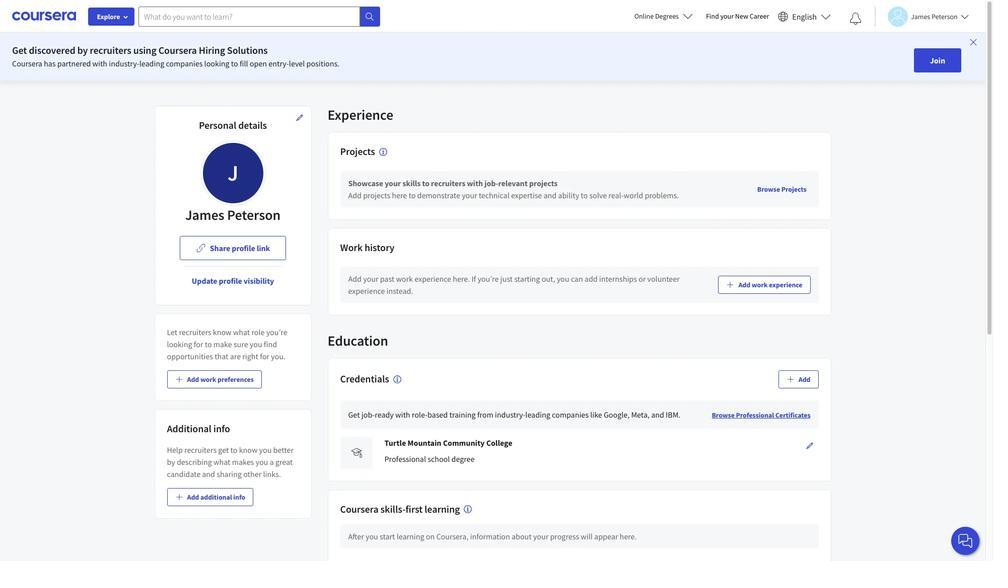 Task type: vqa. For each thing, say whether or not it's contained in the screenshot.
what
yes



Task type: locate. For each thing, give the bounding box(es) containing it.
profile right update
[[219, 276, 242, 286]]

you left a
[[256, 458, 268, 468]]

looking down hiring
[[204, 58, 230, 69]]

coursera up after
[[340, 503, 379, 516]]

0 vertical spatial james
[[912, 12, 931, 21]]

browse inside button
[[758, 185, 781, 194]]

info right additional at the left bottom of page
[[234, 493, 246, 502]]

your right the find
[[721, 12, 734, 21]]

to inside "help recruiters get to know you better by describing what makes you a great candidate and sharing other links."
[[231, 446, 238, 456]]

other
[[244, 470, 262, 480]]

what
[[233, 328, 250, 338], [214, 458, 231, 468]]

here. left if
[[453, 274, 470, 284]]

1 horizontal spatial here.
[[620, 532, 637, 543]]

with inside get discovered by recruiters using coursera hiring solutions coursera has partnered with industry-leading companies looking to fill open entry-level positions.
[[92, 58, 107, 69]]

companies left the like
[[552, 410, 589, 420]]

by up partnered at the left top of page
[[77, 44, 88, 56]]

credentials
[[340, 373, 389, 386]]

1 horizontal spatial you're
[[478, 274, 499, 284]]

you down the role
[[250, 340, 262, 350]]

recruiters up describing
[[184, 446, 217, 456]]

1 vertical spatial coursera
[[12, 58, 42, 69]]

profile
[[232, 243, 255, 254], [219, 276, 242, 286]]

1 vertical spatial companies
[[552, 410, 589, 420]]

add inside button
[[187, 493, 199, 502]]

browse for browse professional certificates
[[712, 411, 735, 420]]

candidate
[[167, 470, 201, 480]]

coursera
[[159, 44, 197, 56], [12, 58, 42, 69], [340, 503, 379, 516]]

professional down turtle at bottom left
[[385, 454, 426, 465]]

1 horizontal spatial info
[[234, 493, 246, 502]]

info inside button
[[234, 493, 246, 502]]

0 horizontal spatial what
[[214, 458, 231, 468]]

what inside the let recruiters know what role you're looking for to make sure you find opportunities that are right for you.
[[233, 328, 250, 338]]

2 vertical spatial with
[[396, 410, 411, 420]]

1 vertical spatial for
[[260, 352, 270, 362]]

1 horizontal spatial companies
[[552, 410, 589, 420]]

recruiters inside get discovered by recruiters using coursera hiring solutions coursera has partnered with industry-leading companies looking to fill open entry-level positions.
[[90, 44, 131, 56]]

0 vertical spatial with
[[92, 58, 107, 69]]

0 horizontal spatial projects
[[363, 190, 391, 200]]

0 horizontal spatial work
[[201, 375, 216, 385]]

2 vertical spatial coursera
[[340, 503, 379, 516]]

0 vertical spatial industry-
[[109, 58, 139, 69]]

projects down showcase
[[363, 190, 391, 200]]

2 horizontal spatial work
[[752, 281, 768, 290]]

degree
[[452, 454, 475, 465]]

1 horizontal spatial looking
[[204, 58, 230, 69]]

and left ability
[[544, 190, 557, 200]]

0 vertical spatial know
[[213, 328, 232, 338]]

industry- right "from" at the bottom of the page
[[495, 410, 526, 420]]

0 horizontal spatial industry-
[[109, 58, 139, 69]]

profile left link
[[232, 243, 255, 254]]

info up get
[[214, 423, 230, 435]]

help recruiters get to know you better by describing what makes you a great candidate and sharing other links.
[[167, 446, 294, 480]]

0 vertical spatial for
[[194, 340, 203, 350]]

1 horizontal spatial what
[[233, 328, 250, 338]]

1 vertical spatial james peterson
[[185, 206, 281, 224]]

james inside popup button
[[912, 12, 931, 21]]

0 vertical spatial james peterson
[[912, 12, 958, 21]]

and left ibm.
[[652, 410, 665, 420]]

2 horizontal spatial with
[[467, 178, 483, 188]]

know up makes at the left
[[239, 446, 258, 456]]

0 vertical spatial projects
[[530, 178, 558, 188]]

first
[[406, 503, 423, 516]]

problems.
[[645, 190, 679, 200]]

1 vertical spatial know
[[239, 446, 258, 456]]

can
[[571, 274, 583, 284]]

job- down credentials
[[362, 410, 375, 420]]

0 horizontal spatial leading
[[139, 58, 164, 69]]

career
[[750, 12, 770, 21]]

1 vertical spatial what
[[214, 458, 231, 468]]

you inside the let recruiters know what role you're looking for to make sure you find opportunities that are right for you.
[[250, 340, 262, 350]]

1 vertical spatial info
[[234, 493, 246, 502]]

profile for update
[[219, 276, 242, 286]]

update profile visibility
[[192, 276, 274, 286]]

1 vertical spatial here.
[[620, 532, 637, 543]]

and down describing
[[202, 470, 215, 480]]

0 horizontal spatial you're
[[266, 328, 288, 338]]

to left make
[[205, 340, 212, 350]]

What do you want to learn? text field
[[139, 6, 360, 26]]

professional school degree
[[385, 454, 475, 465]]

1 horizontal spatial professional
[[737, 411, 775, 420]]

2 horizontal spatial experience
[[770, 281, 803, 290]]

add work preferences
[[187, 375, 254, 385]]

meta,
[[632, 410, 650, 420]]

to right the skills
[[422, 178, 430, 188]]

job- inside showcase your skills to recruiters with job-relevant projects add projects here to demonstrate your technical expertise and ability to solve real-world problems.
[[485, 178, 499, 188]]

progress
[[551, 532, 580, 543]]

by down the help
[[167, 458, 175, 468]]

about
[[512, 532, 532, 543]]

preferences
[[218, 375, 254, 385]]

None search field
[[139, 6, 381, 26]]

0 vertical spatial peterson
[[932, 12, 958, 21]]

you're up the find
[[266, 328, 288, 338]]

looking inside the let recruiters know what role you're looking for to make sure you find opportunities that are right for you.
[[167, 340, 192, 350]]

0 horizontal spatial experience
[[349, 286, 385, 296]]

1 horizontal spatial by
[[167, 458, 175, 468]]

personal details
[[199, 119, 267, 132]]

you
[[557, 274, 570, 284], [250, 340, 262, 350], [259, 446, 272, 456], [256, 458, 268, 468], [366, 532, 378, 543]]

0 vertical spatial get
[[12, 44, 27, 56]]

experience inside button
[[770, 281, 803, 290]]

here. right appear
[[620, 532, 637, 543]]

a
[[270, 458, 274, 468]]

like
[[591, 410, 603, 420]]

right
[[243, 352, 259, 362]]

1 vertical spatial profile
[[219, 276, 242, 286]]

you inside add your past work experience here. if you're just starting out, you can add internships or volunteer experience instead.
[[557, 274, 570, 284]]

browse professional certificates link
[[712, 411, 811, 420]]

1 horizontal spatial coursera
[[159, 44, 197, 56]]

are
[[230, 352, 241, 362]]

0 vertical spatial you're
[[478, 274, 499, 284]]

your inside add your past work experience here. if you're just starting out, you can add internships or volunteer experience instead.
[[363, 274, 379, 284]]

0 horizontal spatial here.
[[453, 274, 470, 284]]

leading
[[139, 58, 164, 69], [526, 410, 551, 420]]

1 horizontal spatial browse
[[758, 185, 781, 194]]

coursera image
[[12, 8, 76, 24]]

past
[[380, 274, 395, 284]]

professional left certificates
[[737, 411, 775, 420]]

0 horizontal spatial projects
[[340, 145, 375, 158]]

0 vertical spatial by
[[77, 44, 88, 56]]

0 vertical spatial what
[[233, 328, 250, 338]]

1 horizontal spatial industry-
[[495, 410, 526, 420]]

your for to
[[385, 178, 401, 188]]

1 vertical spatial by
[[167, 458, 175, 468]]

industry- down using
[[109, 58, 139, 69]]

coursera right using
[[159, 44, 197, 56]]

visibility
[[244, 276, 274, 286]]

know
[[213, 328, 232, 338], [239, 446, 258, 456]]

0 horizontal spatial get
[[12, 44, 27, 56]]

1 horizontal spatial get
[[349, 410, 360, 420]]

1 vertical spatial learning
[[397, 532, 425, 543]]

learning for first
[[425, 503, 460, 516]]

0 vertical spatial leading
[[139, 58, 164, 69]]

role
[[252, 328, 265, 338]]

0 horizontal spatial info
[[214, 423, 230, 435]]

info
[[214, 423, 230, 435], [234, 493, 246, 502]]

learning for start
[[397, 532, 425, 543]]

your up here
[[385, 178, 401, 188]]

your
[[721, 12, 734, 21], [385, 178, 401, 188], [462, 190, 478, 200], [363, 274, 379, 284], [534, 532, 549, 543]]

here
[[392, 190, 407, 200]]

1 horizontal spatial and
[[544, 190, 557, 200]]

0 horizontal spatial job-
[[362, 410, 375, 420]]

on
[[426, 532, 435, 543]]

let recruiters know what role you're looking for to make sure you find opportunities that are right for you.
[[167, 328, 288, 362]]

hiring
[[199, 44, 225, 56]]

online
[[635, 12, 654, 21]]

0 horizontal spatial with
[[92, 58, 107, 69]]

technical
[[479, 190, 510, 200]]

0 horizontal spatial and
[[202, 470, 215, 480]]

1 vertical spatial professional
[[385, 454, 426, 465]]

get for job-
[[349, 410, 360, 420]]

james up share
[[185, 206, 225, 224]]

you're right if
[[478, 274, 499, 284]]

positions.
[[307, 58, 340, 69]]

peterson
[[932, 12, 958, 21], [227, 206, 281, 224]]

1 horizontal spatial for
[[260, 352, 270, 362]]

appear
[[595, 532, 619, 543]]

history
[[365, 241, 395, 254]]

additional
[[201, 493, 232, 502]]

1 vertical spatial projects
[[782, 185, 807, 194]]

recruiters down 'explore' popup button
[[90, 44, 131, 56]]

for up opportunities
[[194, 340, 203, 350]]

companies down hiring
[[166, 58, 203, 69]]

volunteer
[[648, 274, 680, 284]]

job- up technical
[[485, 178, 499, 188]]

2 horizontal spatial and
[[652, 410, 665, 420]]

james peterson up 'share profile link' button
[[185, 206, 281, 224]]

0 vertical spatial professional
[[737, 411, 775, 420]]

learning left information about skills development section image
[[425, 503, 460, 516]]

and inside "help recruiters get to know you better by describing what makes you a great candidate and sharing other links."
[[202, 470, 215, 480]]

1 vertical spatial and
[[652, 410, 665, 420]]

2 horizontal spatial coursera
[[340, 503, 379, 516]]

with right partnered at the left top of page
[[92, 58, 107, 69]]

1 horizontal spatial james
[[912, 12, 931, 21]]

james peterson button
[[875, 6, 970, 26]]

1 horizontal spatial know
[[239, 446, 258, 456]]

industry-
[[109, 58, 139, 69], [495, 410, 526, 420]]

1 vertical spatial with
[[467, 178, 483, 188]]

here. inside add your past work experience here. if you're just starting out, you can add internships or volunteer experience instead.
[[453, 274, 470, 284]]

new
[[736, 12, 749, 21]]

1 vertical spatial looking
[[167, 340, 192, 350]]

work inside add your past work experience here. if you're just starting out, you can add internships or volunteer experience instead.
[[396, 274, 413, 284]]

james peterson up "join" at the top right
[[912, 12, 958, 21]]

to
[[231, 58, 238, 69], [422, 178, 430, 188], [409, 190, 416, 200], [581, 190, 588, 200], [205, 340, 212, 350], [231, 446, 238, 456]]

peterson up "join" at the top right
[[932, 12, 958, 21]]

0 vertical spatial coursera
[[159, 44, 197, 56]]

information about skills development section image
[[464, 506, 472, 514]]

update profile visibility button
[[184, 269, 282, 293]]

add
[[349, 190, 362, 200], [349, 274, 362, 284], [739, 281, 751, 290], [799, 375, 811, 384], [187, 375, 199, 385], [187, 493, 199, 502]]

0 vertical spatial and
[[544, 190, 557, 200]]

james up "join" at the top right
[[912, 12, 931, 21]]

explore
[[97, 12, 120, 21]]

level
[[289, 58, 305, 69]]

get left ready
[[349, 410, 360, 420]]

to right get
[[231, 446, 238, 456]]

work for add work experience
[[752, 281, 768, 290]]

with left 'role-' on the left bottom of the page
[[396, 410, 411, 420]]

looking down let
[[167, 340, 192, 350]]

1 vertical spatial job-
[[362, 410, 375, 420]]

0 horizontal spatial know
[[213, 328, 232, 338]]

sharing
[[217, 470, 242, 480]]

1 horizontal spatial job-
[[485, 178, 499, 188]]

what down get
[[214, 458, 231, 468]]

you left can
[[557, 274, 570, 284]]

degrees
[[656, 12, 679, 21]]

work
[[396, 274, 413, 284], [752, 281, 768, 290], [201, 375, 216, 385]]

coursera left has
[[12, 58, 42, 69]]

recruiters up demonstrate at the top of the page
[[431, 178, 466, 188]]

projects inside "browse projects" button
[[782, 185, 807, 194]]

college
[[487, 438, 513, 448]]

join button
[[915, 48, 962, 73]]

leading inside get discovered by recruiters using coursera hiring solutions coursera has partnered with industry-leading companies looking to fill open entry-level positions.
[[139, 58, 164, 69]]

and
[[544, 190, 557, 200], [652, 410, 665, 420], [202, 470, 215, 480]]

know up make
[[213, 328, 232, 338]]

companies inside get discovered by recruiters using coursera hiring solutions coursera has partnered with industry-leading companies looking to fill open entry-level positions.
[[166, 58, 203, 69]]

j
[[228, 159, 239, 187]]

add inside add your past work experience here. if you're just starting out, you can add internships or volunteer experience instead.
[[349, 274, 362, 284]]

0 vertical spatial looking
[[204, 58, 230, 69]]

add for add additional info
[[187, 493, 199, 502]]

1 vertical spatial get
[[349, 410, 360, 420]]

1 horizontal spatial learning
[[425, 503, 460, 516]]

browse for browse projects
[[758, 185, 781, 194]]

get inside get discovered by recruiters using coursera hiring solutions coursera has partnered with industry-leading companies looking to fill open entry-level positions.
[[12, 44, 27, 56]]

with
[[92, 58, 107, 69], [467, 178, 483, 188], [396, 410, 411, 420]]

0 horizontal spatial companies
[[166, 58, 203, 69]]

solutions
[[227, 44, 268, 56]]

looking inside get discovered by recruiters using coursera hiring solutions coursera has partnered with industry-leading companies looking to fill open entry-level positions.
[[204, 58, 230, 69]]

your left past
[[363, 274, 379, 284]]

1 horizontal spatial peterson
[[932, 12, 958, 21]]

fill
[[240, 58, 248, 69]]

1 vertical spatial james
[[185, 206, 225, 224]]

recruiters right let
[[179, 328, 211, 338]]

2 vertical spatial and
[[202, 470, 215, 480]]

what up sure
[[233, 328, 250, 338]]

0 vertical spatial here.
[[453, 274, 470, 284]]

learning left on
[[397, 532, 425, 543]]

get left discovered
[[12, 44, 27, 56]]

0 vertical spatial browse
[[758, 185, 781, 194]]

0 vertical spatial learning
[[425, 503, 460, 516]]

update
[[192, 276, 217, 286]]

has
[[44, 58, 56, 69]]

peterson up link
[[227, 206, 281, 224]]

0 horizontal spatial looking
[[167, 340, 192, 350]]

1 vertical spatial browse
[[712, 411, 735, 420]]

starting
[[515, 274, 541, 284]]

for down the find
[[260, 352, 270, 362]]

1 horizontal spatial with
[[396, 410, 411, 420]]

0 horizontal spatial for
[[194, 340, 203, 350]]

showcase
[[349, 178, 383, 188]]

james peterson
[[912, 12, 958, 21], [185, 206, 281, 224]]

to left "fill"
[[231, 58, 238, 69]]

0 vertical spatial companies
[[166, 58, 203, 69]]

0 horizontal spatial peterson
[[227, 206, 281, 224]]

projects up expertise
[[530, 178, 558, 188]]

1 horizontal spatial work
[[396, 274, 413, 284]]

to inside get discovered by recruiters using coursera hiring solutions coursera has partnered with industry-leading companies looking to fill open entry-level positions.
[[231, 58, 238, 69]]

0 vertical spatial job-
[[485, 178, 499, 188]]

0 horizontal spatial browse
[[712, 411, 735, 420]]

find your new career
[[707, 12, 770, 21]]

instead.
[[387, 286, 414, 296]]

from
[[478, 410, 494, 420]]

details
[[238, 119, 267, 132]]

to down the skills
[[409, 190, 416, 200]]

industry- inside get discovered by recruiters using coursera hiring solutions coursera has partnered with industry-leading companies looking to fill open entry-level positions.
[[109, 58, 139, 69]]

1 vertical spatial peterson
[[227, 206, 281, 224]]

with up technical
[[467, 178, 483, 188]]

after you start learning on coursera, information about your progress will appear here.
[[349, 532, 637, 543]]



Task type: describe. For each thing, give the bounding box(es) containing it.
better
[[273, 446, 294, 456]]

0 horizontal spatial professional
[[385, 454, 426, 465]]

start
[[380, 532, 395, 543]]

recruiters inside "help recruiters get to know you better by describing what makes you a great candidate and sharing other links."
[[184, 446, 217, 456]]

coursera,
[[437, 532, 469, 543]]

chat with us image
[[958, 534, 974, 550]]

information about the projects section image
[[379, 148, 387, 156]]

based
[[428, 410, 448, 420]]

you're inside the let recruiters know what role you're looking for to make sure you find opportunities that are right for you.
[[266, 328, 288, 338]]

you for a
[[256, 458, 268, 468]]

share
[[210, 243, 230, 254]]

add inside showcase your skills to recruiters with job-relevant projects add projects here to demonstrate your technical expertise and ability to solve real-world problems.
[[349, 190, 362, 200]]

add additional info button
[[167, 489, 254, 507]]

online degrees button
[[627, 5, 702, 27]]

certificates
[[776, 411, 811, 420]]

to inside the let recruiters know what role you're looking for to make sure you find opportunities that are right for you.
[[205, 340, 212, 350]]

english button
[[775, 0, 836, 33]]

work
[[340, 241, 363, 254]]

find
[[707, 12, 720, 21]]

know inside "help recruiters get to know you better by describing what makes you a great candidate and sharing other links."
[[239, 446, 258, 456]]

j button
[[200, 141, 266, 206]]

add button
[[779, 371, 819, 389]]

find your new career link
[[702, 10, 775, 23]]

you left start
[[366, 532, 378, 543]]

great
[[276, 458, 293, 468]]

get for discovered
[[12, 44, 27, 56]]

add for add work experience
[[739, 281, 751, 290]]

know inside the let recruiters know what role you're looking for to make sure you find opportunities that are right for you.
[[213, 328, 232, 338]]

english
[[793, 11, 817, 21]]

solve
[[590, 190, 607, 200]]

your for career
[[721, 12, 734, 21]]

school
[[428, 454, 450, 465]]

browse projects
[[758, 185, 807, 194]]

if
[[472, 274, 476, 284]]

1 vertical spatial leading
[[526, 410, 551, 420]]

makes
[[232, 458, 254, 468]]

make
[[214, 340, 232, 350]]

by inside "help recruiters get to know you better by describing what makes you a great candidate and sharing other links."
[[167, 458, 175, 468]]

join
[[931, 55, 946, 66]]

personal
[[199, 119, 237, 132]]

work for add work preferences
[[201, 375, 216, 385]]

skills-
[[381, 503, 406, 516]]

information about credentials section image
[[394, 376, 402, 384]]

skills
[[403, 178, 421, 188]]

opportunities
[[167, 352, 213, 362]]

1 vertical spatial projects
[[363, 190, 391, 200]]

additional info
[[167, 423, 230, 435]]

add work preferences button
[[167, 371, 262, 389]]

after
[[349, 532, 364, 543]]

demonstrate
[[418, 190, 461, 200]]

discovered
[[29, 44, 75, 56]]

get job-ready with role-based training from industry-leading companies like google, meta, and ibm.
[[349, 410, 681, 420]]

you for can
[[557, 274, 570, 284]]

that
[[215, 352, 229, 362]]

additional
[[167, 423, 212, 435]]

experience
[[328, 106, 394, 124]]

link
[[257, 243, 270, 254]]

add work experience button
[[719, 276, 811, 294]]

profile for share
[[232, 243, 255, 254]]

real-
[[609, 190, 624, 200]]

1 horizontal spatial projects
[[530, 178, 558, 188]]

role-
[[412, 410, 428, 420]]

you for find
[[250, 340, 262, 350]]

you're inside add your past work experience here. if you're just starting out, you can add internships or volunteer experience instead.
[[478, 274, 499, 284]]

your for work
[[363, 274, 379, 284]]

internships
[[600, 274, 638, 284]]

your right about
[[534, 532, 549, 543]]

by inside get discovered by recruiters using coursera hiring solutions coursera has partnered with industry-leading companies looking to fill open entry-level positions.
[[77, 44, 88, 56]]

ibm.
[[666, 410, 681, 420]]

add for add
[[799, 375, 811, 384]]

google,
[[604, 410, 630, 420]]

with inside showcase your skills to recruiters with job-relevant projects add projects here to demonstrate your technical expertise and ability to solve real-world problems.
[[467, 178, 483, 188]]

mountain
[[408, 438, 442, 448]]

just
[[501, 274, 513, 284]]

what inside "help recruiters get to know you better by describing what makes you a great candidate and sharing other links."
[[214, 458, 231, 468]]

get discovered by recruiters using coursera hiring solutions coursera has partnered with industry-leading companies looking to fill open entry-level positions.
[[12, 44, 340, 69]]

recruiters inside the let recruiters know what role you're looking for to make sure you find opportunities that are right for you.
[[179, 328, 211, 338]]

0 horizontal spatial james peterson
[[185, 206, 281, 224]]

coursera skills-first learning
[[340, 503, 460, 516]]

add your past work experience here. if you're just starting out, you can add internships or volunteer experience instead.
[[349, 274, 680, 296]]

get
[[218, 446, 229, 456]]

your left technical
[[462, 190, 478, 200]]

turtle mountain community college
[[385, 438, 513, 448]]

explore button
[[88, 8, 135, 26]]

work history
[[340, 241, 395, 254]]

ready
[[375, 410, 394, 420]]

training
[[450, 410, 476, 420]]

0 horizontal spatial james
[[185, 206, 225, 224]]

showcase your skills to recruiters with job-relevant projects add projects here to demonstrate your technical expertise and ability to solve real-world problems.
[[349, 178, 679, 200]]

out,
[[542, 274, 556, 284]]

expertise
[[512, 190, 542, 200]]

add for add work preferences
[[187, 375, 199, 385]]

edit details for professional school degree  in majorname at turtle mountain community college. image
[[806, 442, 814, 450]]

you up a
[[259, 446, 272, 456]]

peterson inside the james peterson popup button
[[932, 12, 958, 21]]

using
[[133, 44, 157, 56]]

edit personal details. image
[[296, 114, 304, 122]]

turtle
[[385, 438, 406, 448]]

add work experience
[[739, 281, 803, 290]]

world
[[624, 190, 644, 200]]

help
[[167, 446, 183, 456]]

will
[[581, 532, 593, 543]]

community
[[443, 438, 485, 448]]

show notifications image
[[850, 13, 862, 25]]

relevant
[[499, 178, 528, 188]]

open
[[250, 58, 267, 69]]

1 vertical spatial industry-
[[495, 410, 526, 420]]

add for add your past work experience here. if you're just starting out, you can add internships or volunteer experience instead.
[[349, 274, 362, 284]]

you.
[[271, 352, 286, 362]]

and inside showcase your skills to recruiters with job-relevant projects add projects here to demonstrate your technical expertise and ability to solve real-world problems.
[[544, 190, 557, 200]]

information
[[470, 532, 510, 543]]

browse professional certificates
[[712, 411, 811, 420]]

recruiters inside showcase your skills to recruiters with job-relevant projects add projects here to demonstrate your technical expertise and ability to solve real-world problems.
[[431, 178, 466, 188]]

1 horizontal spatial experience
[[415, 274, 452, 284]]

to left solve
[[581, 190, 588, 200]]

browse projects button
[[754, 180, 811, 198]]

0 horizontal spatial coursera
[[12, 58, 42, 69]]

james peterson inside popup button
[[912, 12, 958, 21]]



